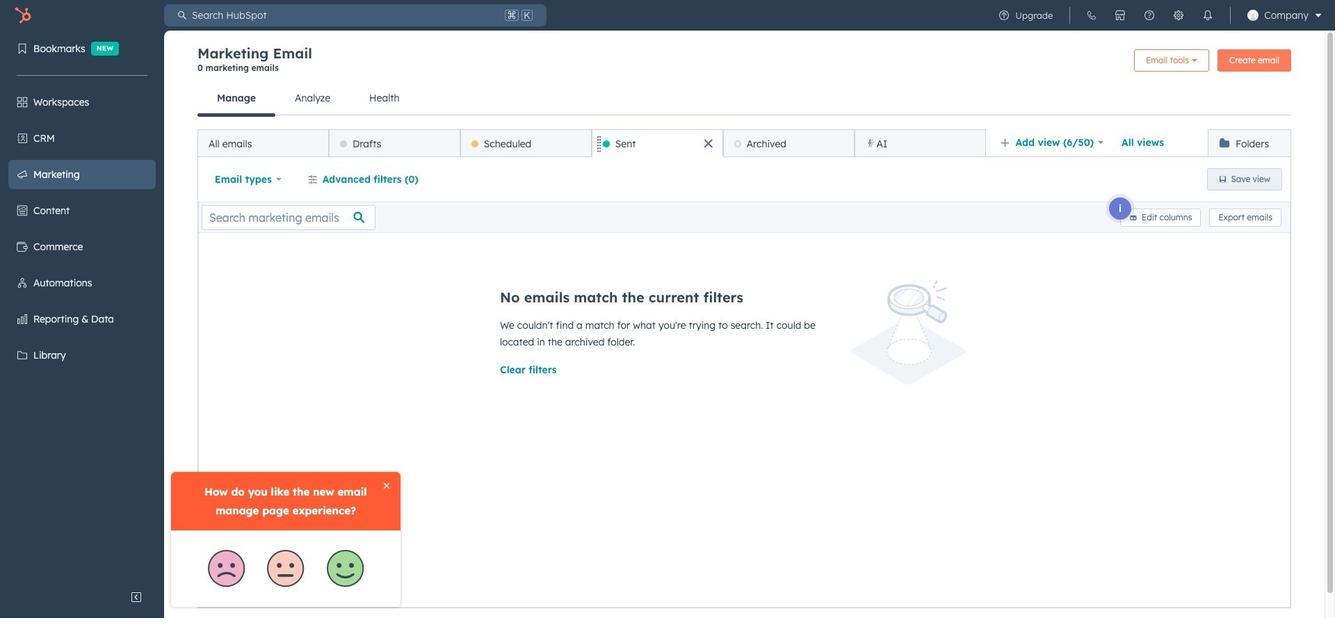 Task type: describe. For each thing, give the bounding box(es) containing it.
bookmarks primary navigation item image
[[17, 43, 28, 54]]

notifications image
[[1202, 10, 1214, 21]]

0 horizontal spatial menu
[[0, 31, 164, 583]]



Task type: locate. For each thing, give the bounding box(es) containing it.
help image
[[1144, 10, 1155, 21]]

marketplaces image
[[1115, 10, 1126, 21]]

1 horizontal spatial menu
[[990, 0, 1327, 31]]

Search marketing emails search field
[[202, 205, 375, 230]]

banner
[[197, 45, 1291, 81]]

navigation
[[197, 81, 1291, 116]]

settings image
[[1173, 10, 1184, 21]]

simon jacob image
[[1248, 10, 1259, 21]]

Search HubSpot search field
[[186, 4, 502, 26]]

menu
[[990, 0, 1327, 31], [0, 31, 164, 583]]



Task type: vqa. For each thing, say whether or not it's contained in the screenshot.
Settings 'image'
yes



